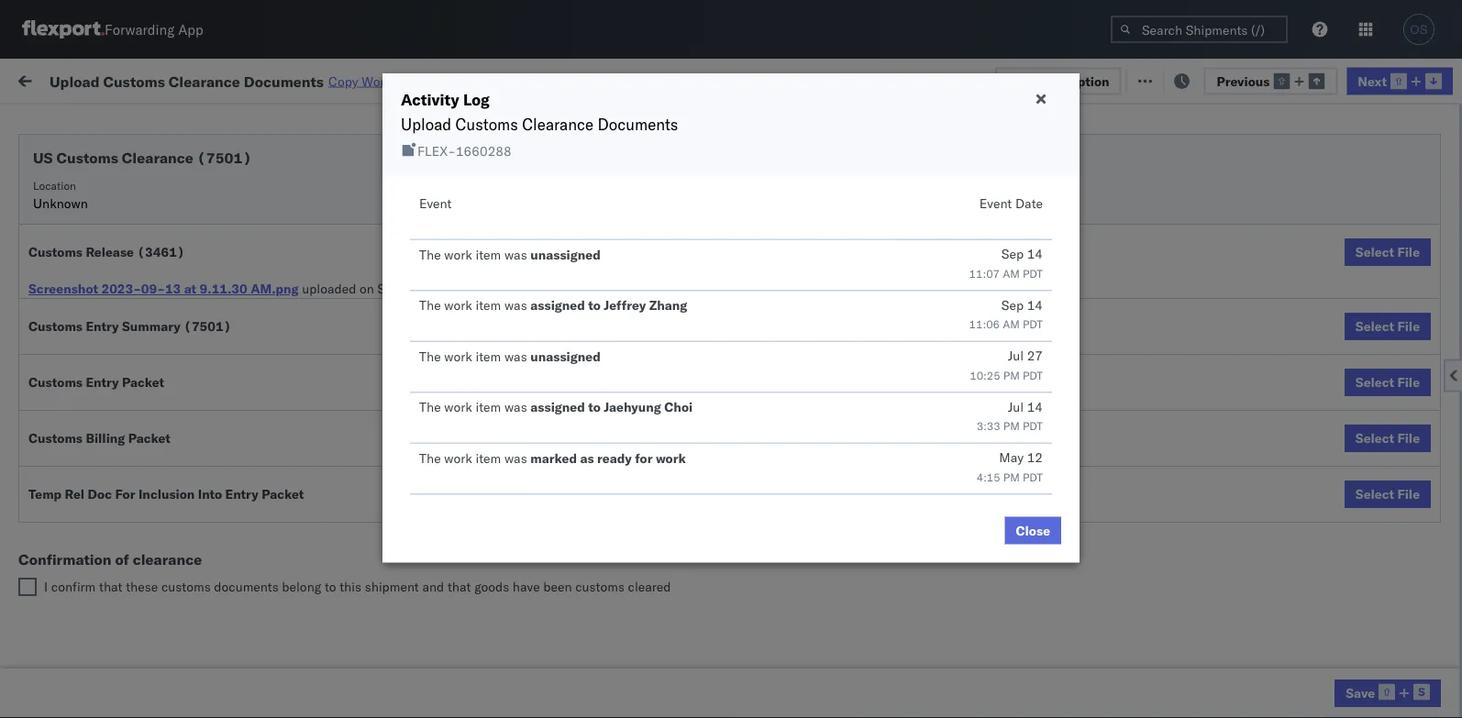 Task type: describe. For each thing, give the bounding box(es) containing it.
2 13, from the top
[[416, 467, 436, 483]]

angeles, for fifth schedule pickup from los angeles, ca button
[[197, 578, 247, 594]]

flex- right "karl"
[[1013, 668, 1053, 685]]

1 fcl from the top
[[603, 184, 626, 200]]

:
[[422, 114, 426, 128]]

2 ocean fcl from the top
[[562, 224, 626, 240]]

sep left 14,
[[378, 281, 400, 297]]

4, for schedule pickup from los angeles, ca link associated with fifth schedule pickup from los angeles, ca button from the bottom of the page
[[417, 224, 429, 240]]

3 1846748 from the top
[[1053, 265, 1108, 281]]

6 resize handle column header from the left
[[952, 142, 974, 718]]

2 1846748 from the top
[[1053, 224, 1108, 240]]

1 11:59 pm pdt, nov 4, 2022 from the top
[[295, 184, 464, 200]]

jul 14 3:33 pm pdt
[[977, 399, 1043, 433]]

import
[[154, 71, 196, 87]]

2 1889466 from the top
[[1053, 467, 1108, 483]]

unassigned for jul 27
[[531, 348, 601, 364]]

pst, for schedule delivery appointment
[[358, 467, 386, 483]]

3 ceau7522281, from the top
[[1130, 305, 1225, 321]]

1 horizontal spatial on
[[449, 71, 463, 87]]

for
[[635, 450, 653, 466]]

9 ocean fcl from the top
[[562, 547, 626, 563]]

1 horizontal spatial exception
[[1176, 71, 1236, 87]]

select file for temp rel doc for inclusion into entry packet
[[1356, 486, 1420, 502]]

759
[[337, 71, 361, 87]]

0 horizontal spatial activity
[[401, 89, 459, 109]]

schedule pickup from rotterdam, netherlands button
[[42, 657, 261, 696]]

11:59 pm pdt, nov 4, 2022 for third schedule pickup from los angeles, ca button from the bottom of the page
[[295, 345, 464, 362]]

dec down 11:00 pm pst, nov 8, 2022
[[389, 426, 413, 442]]

1 ocean fcl from the top
[[562, 184, 626, 200]]

11 ocean fcl from the top
[[562, 668, 626, 685]]

2023 for 11:59 pm pst, jan 12, 2023
[[436, 588, 467, 604]]

item for jeffrey
[[476, 297, 501, 313]]

jan for 23,
[[381, 668, 401, 685]]

uetu5238478 for 11:59 pm pst, dec 13, 2022
[[1229, 466, 1318, 482]]

5 ocean fcl from the top
[[562, 345, 626, 362]]

abcdefg78456546 for confirm pickup from los angeles, ca
[[1250, 507, 1373, 523]]

2 11:59 pm pst, dec 13, 2022 from the top
[[295, 467, 471, 483]]

flex-2130387
[[1013, 668, 1108, 685]]

1 vertical spatial on
[[360, 281, 374, 297]]

12,
[[413, 588, 432, 604]]

14 inside sep 14 11:07 am pdt
[[1027, 246, 1043, 262]]

customs up customs billing packet
[[28, 374, 83, 390]]

us customs clearance (7501)
[[33, 149, 252, 167]]

pdt inside 'jul 27 10:25 pm pdt'
[[1023, 368, 1043, 382]]

risk
[[379, 71, 400, 87]]

10 resize handle column header from the left
[[1448, 142, 1463, 718]]

shipment
[[365, 579, 419, 595]]

pst, down 11:00 pm pst, nov 8, 2022
[[358, 426, 386, 442]]

select file button for customs billing packet
[[1345, 425, 1431, 452]]

next button
[[1347, 67, 1453, 95]]

pdt for choi
[[1023, 419, 1043, 433]]

track
[[467, 71, 496, 87]]

forwarding
[[105, 21, 175, 38]]

2 schedule pickup from los angeles, ca button from the top
[[42, 254, 261, 292]]

flexport. image
[[22, 20, 105, 39]]

3 11:59 from the top
[[295, 265, 331, 281]]

4:00
[[295, 507, 323, 523]]

jul for jul 14
[[1008, 399, 1024, 415]]

6 ocean fcl from the top
[[562, 386, 626, 402]]

appointment for first schedule delivery appointment link
[[150, 183, 226, 199]]

(3461)
[[137, 244, 185, 260]]

3 flex-1846748 from the top
[[1013, 265, 1108, 281]]

8 resize handle column header from the left
[[1219, 142, 1241, 718]]

confirm
[[51, 579, 96, 595]]

file for customs entry packet
[[1398, 374, 1420, 390]]

i
[[44, 579, 48, 595]]

customs down "by:"
[[56, 149, 118, 167]]

close button
[[1005, 517, 1062, 545]]

packet for customs entry packet
[[122, 374, 164, 390]]

confirm delivery link
[[42, 546, 140, 564]]

schedule pickup from los angeles, ca for schedule pickup from los angeles, ca link associated with fifth schedule pickup from los angeles, ca button from the bottom of the page
[[42, 214, 247, 249]]

into
[[198, 486, 222, 502]]

-
[[946, 668, 954, 685]]

5 flex-1846748 from the top
[[1013, 345, 1108, 362]]

pickup for schedule pickup from rotterdam, netherlands button
[[100, 658, 139, 674]]

3 hlxu6269489, from the top
[[1228, 305, 1322, 321]]

2 hlxu8034992 from the top
[[1325, 264, 1415, 280]]

los for third schedule pickup from los angeles, ca button from the bottom of the page
[[173, 335, 194, 351]]

ca for schedule pickup from los angeles, ca link for second schedule pickup from los angeles, ca button
[[42, 273, 60, 289]]

confirm for confirm delivery
[[42, 546, 89, 562]]

marked
[[531, 450, 577, 466]]

clearance inside 'upload customs clearance documents'
[[142, 376, 201, 392]]

los for fifth schedule pickup from los angeles, ca button from the bottom of the page
[[173, 214, 194, 230]]

activity log right link
[[473, 73, 542, 89]]

save button
[[1335, 680, 1442, 707]]

2 flex-1846748 from the top
[[1013, 224, 1108, 240]]

previous
[[1217, 73, 1270, 89]]

2023 for 8:30 pm pst, jan 23, 2023
[[428, 668, 460, 685]]

flex- down close 'button' on the right bottom of the page
[[1013, 547, 1053, 563]]

11:59 pm pdt, nov 4, 2022 for fifth schedule pickup from los angeles, ca button from the bottom of the page
[[295, 224, 464, 240]]

filtered
[[18, 112, 63, 128]]

1 schedule delivery appointment link from the top
[[42, 182, 226, 200]]

customs up screenshot
[[28, 244, 83, 260]]

from for schedule pickup from los angeles, ca link for second schedule pickup from los angeles, ca button
[[143, 255, 170, 271]]

schedule for schedule pickup from los angeles, ca link for third schedule pickup from los angeles, ca button from the bottom of the page
[[42, 335, 96, 351]]

1 4, from the top
[[417, 184, 429, 200]]

14 for choi
[[1027, 399, 1043, 415]]

schedule pickup from los angeles, ca link for third schedule pickup from los angeles, ca button from the bottom of the page
[[42, 334, 261, 371]]

batch action
[[1360, 71, 1440, 87]]

1 that from the left
[[99, 579, 123, 595]]

and
[[422, 579, 444, 595]]

5 fcl from the top
[[603, 345, 626, 362]]

10 ocean fcl from the top
[[562, 588, 626, 604]]

event for event date
[[980, 195, 1012, 212]]

schedule pickup from rotterdam, netherlands link
[[42, 657, 261, 694]]

the for jaehyung
[[419, 399, 441, 415]]

0 vertical spatial at
[[364, 71, 376, 87]]

import work
[[154, 71, 231, 87]]

as
[[580, 450, 594, 466]]

ca for schedule pickup from los angeles, ca link associated with fifth schedule pickup from los angeles, ca button
[[42, 596, 60, 612]]

abcdefg78456546 for schedule delivery appointment
[[1250, 467, 1373, 483]]

snoozed : no
[[380, 114, 445, 128]]

schedule pickup from los angeles, ca for schedule pickup from los angeles, ca link corresponding to 2nd schedule pickup from los angeles, ca button from the bottom of the page
[[42, 416, 247, 451]]

1 1846748 from the top
[[1053, 184, 1108, 200]]

am right 12:00
[[965, 73, 987, 89]]

the work item was unassigned for jul
[[419, 348, 601, 364]]

from for schedule pickup from los angeles, ca link for third schedule pickup from los angeles, ca button from the bottom of the page
[[143, 335, 170, 351]]

integration
[[800, 668, 863, 685]]

1 11:59 pm pst, dec 13, 2022 from the top
[[295, 426, 471, 442]]

4:00 pm pst, dec 23, 2022
[[295, 507, 463, 523]]

activity log down link
[[401, 89, 490, 109]]

4 flex-1889466 from the top
[[1013, 547, 1108, 563]]

4 11:59 from the top
[[295, 305, 331, 321]]

dec up the 4:00 pm pst, dec 23, 2022
[[389, 467, 413, 483]]

inclusion
[[138, 486, 195, 502]]

customs inside 'upload customs clearance documents'
[[87, 376, 139, 392]]

batch action button
[[1332, 66, 1452, 93]]

9 resize handle column header from the left
[[1430, 142, 1452, 718]]

account
[[894, 668, 943, 685]]

2 ceau7522281, from the top
[[1130, 264, 1225, 280]]

pdt, for fifth schedule pickup from los angeles, ca button from the bottom of the page
[[358, 224, 387, 240]]

these
[[126, 579, 158, 595]]

jul 27 10:25 pm pdt
[[970, 348, 1043, 382]]

2 schedule delivery appointment button from the top
[[42, 303, 226, 323]]

2 flex-1889466 from the top
[[1013, 467, 1108, 483]]

205 on track
[[421, 71, 496, 87]]

5 resize handle column header from the left
[[769, 142, 791, 718]]

hlxu6269489, for fifth schedule pickup from los angeles, ca button from the bottom of the page
[[1228, 224, 1322, 240]]

no
[[430, 114, 445, 128]]

sep 14 11:06 am pdt
[[969, 297, 1043, 331]]

8:30
[[295, 668, 323, 685]]

work for may 12 4:15 pm pdt
[[444, 450, 472, 466]]

7 11:59 from the top
[[295, 467, 331, 483]]

the work item was assigned to jeffrey zhang
[[419, 297, 688, 313]]

Search Shipments (/) text field
[[1111, 16, 1288, 43]]

schedule delivery appointment for second schedule delivery appointment link from the top of the page
[[42, 304, 226, 320]]

schedule pickup from los angeles, ca link for 2nd schedule pickup from los angeles, ca button from the bottom of the page
[[42, 415, 261, 452]]

customs down forwarding
[[103, 72, 165, 90]]

8 11:59 from the top
[[295, 588, 331, 604]]

12
[[1027, 450, 1043, 466]]

1 flex-1846748 from the top
[[1013, 184, 1108, 200]]

8 fcl from the top
[[603, 467, 626, 483]]

hbl number(s)
[[962, 178, 1046, 192]]

lagerfeld
[[984, 668, 1039, 685]]

3 schedule delivery appointment link from the top
[[42, 465, 226, 483]]

delivery inside button
[[92, 546, 140, 562]]

schedule for schedule pickup from rotterdam, netherlands link
[[42, 658, 96, 674]]

2023-
[[101, 281, 141, 297]]

jeffrey
[[604, 297, 646, 313]]

customs left billing
[[28, 430, 83, 446]]

4 pdt, from the top
[[358, 305, 387, 321]]

6 fcl from the top
[[603, 386, 626, 402]]

11:07
[[969, 267, 1000, 280]]

test123456 for third schedule pickup from los angeles, ca button from the bottom of the page
[[1250, 345, 1327, 362]]

9.11.30
[[200, 281, 247, 297]]

4:15
[[977, 470, 1001, 484]]

select file for customs billing packet
[[1356, 430, 1420, 446]]

1 flex-1889466 from the top
[[1013, 426, 1108, 442]]

pdt inside sep 14 11:07 am pdt
[[1023, 267, 1043, 280]]

select for temp rel doc for inclusion into entry packet
[[1356, 486, 1395, 502]]

7 resize handle column header from the left
[[1099, 142, 1121, 718]]

my work
[[18, 67, 100, 92]]

2 customs from the left
[[575, 579, 625, 595]]

nov for upload customs clearance documents button
[[389, 386, 413, 402]]

1 horizontal spatial documents
[[244, 72, 324, 90]]

3 ocean fcl from the top
[[562, 265, 626, 281]]

workspace
[[362, 73, 426, 89]]

nov down 14,
[[390, 305, 414, 321]]

batch
[[1360, 71, 1396, 87]]

select file button for customs entry packet
[[1345, 369, 1431, 396]]

flex- down 12
[[1013, 467, 1053, 483]]

3 the from the top
[[419, 348, 441, 364]]

4 flex-1846748 from the top
[[1013, 305, 1108, 321]]

2 hlxu6269489, from the top
[[1228, 264, 1322, 280]]

by:
[[66, 112, 84, 128]]

assigned for assigned to jaehyung choi
[[531, 399, 585, 415]]

los for confirm pickup from los angeles, ca button on the left
[[166, 497, 186, 513]]

aug
[[876, 73, 900, 89]]

6 11:59 from the top
[[295, 426, 331, 442]]

11:06
[[969, 317, 1000, 331]]

maeu9408431
[[1250, 668, 1343, 685]]

pst, for confirm pickup from los angeles, ca
[[350, 507, 378, 523]]

customs billing packet
[[28, 430, 171, 446]]

work for jul 14 3:33 pm pdt
[[444, 399, 472, 415]]

flex- down date
[[1013, 224, 1053, 240]]

billing
[[86, 430, 125, 446]]

4, for schedule pickup from los angeles, ca link for third schedule pickup from los angeles, ca button from the bottom of the page
[[417, 345, 429, 362]]

ceau7522281, hlxu6269489, hlxu8034992 for third schedule pickup from los angeles, ca button from the bottom of the page
[[1130, 345, 1415, 361]]

2 that from the left
[[448, 579, 471, 595]]

am inside sep 14 11:07 am pdt
[[1003, 267, 1020, 280]]

0 vertical spatial upload customs clearance documents
[[401, 114, 678, 134]]

jaehyung
[[604, 399, 661, 415]]

2 horizontal spatial documents
[[598, 114, 678, 134]]

forwarding app
[[105, 21, 203, 38]]

workitem button
[[11, 146, 266, 164]]

unknown
[[33, 195, 88, 212]]

12:00
[[926, 73, 962, 89]]

snooze
[[497, 150, 533, 164]]

upload customs clearance documents inside upload customs clearance documents link
[[42, 376, 201, 410]]

1 schedule pickup from los angeles, ca button from the top
[[42, 213, 261, 252]]

test123456 for fifth schedule pickup from los angeles, ca button from the bottom of the page
[[1250, 224, 1327, 240]]

previous button
[[1204, 67, 1338, 95]]

23, for jan
[[405, 668, 424, 685]]

us
[[33, 149, 53, 167]]

pm inside jul 14 3:33 pm pdt
[[1004, 419, 1020, 433]]

1 abcdefg78456546 from the top
[[1250, 426, 1373, 442]]

7 fcl from the top
[[603, 426, 626, 442]]

2 fcl from the top
[[603, 224, 626, 240]]

entry for packet
[[86, 374, 119, 390]]

flex- down the 27
[[1013, 386, 1053, 402]]

select for customs billing packet
[[1356, 430, 1395, 446]]

14,
[[403, 281, 423, 297]]

hlxu6269489, for upload customs clearance documents button
[[1228, 385, 1322, 401]]

3 ceau7522281, hlxu6269489, hlxu8034992 from the top
[[1130, 305, 1415, 321]]

1 13, from the top
[[416, 426, 436, 442]]

screenshot
[[28, 281, 98, 297]]

the work item was unassigned for sep
[[419, 246, 601, 262]]

may 12 4:15 pm pdt
[[977, 450, 1043, 484]]

integration test account - karl lagerfeld
[[800, 668, 1039, 685]]

location
[[33, 178, 76, 192]]

hlxu8034992 for upload customs clearance documents link
[[1325, 385, 1415, 401]]

jul for jul 27
[[1008, 348, 1024, 364]]

schedule for schedule pickup from los angeles, ca link for second schedule pickup from los angeles, ca button
[[42, 255, 96, 271]]

file for customs entry summary (7501)
[[1398, 318, 1420, 334]]

3 hlxu8034992 from the top
[[1325, 305, 1415, 321]]

flex- right hbl
[[1013, 184, 1053, 200]]

next
[[1358, 73, 1387, 89]]

may
[[999, 450, 1024, 466]]

5 1846748 from the top
[[1053, 345, 1108, 362]]

upload inside 'upload customs clearance documents'
[[42, 376, 84, 392]]

5 schedule pickup from los angeles, ca button from the top
[[42, 577, 261, 615]]

i confirm that these customs documents belong to this shipment and that goods have been customs cleared
[[44, 579, 671, 595]]

select file for customs entry summary (7501)
[[1356, 318, 1420, 334]]

3 schedule pickup from los angeles, ca button from the top
[[42, 334, 261, 373]]

11 fcl from the top
[[603, 668, 626, 685]]

4 4, from the top
[[417, 305, 429, 321]]

am.png
[[251, 281, 299, 297]]

2 schedule delivery appointment link from the top
[[42, 303, 226, 322]]

flex- down may 12 4:15 pm pdt
[[1013, 507, 1053, 523]]

4 resize handle column header from the left
[[650, 142, 672, 718]]

schedule pickup from los angeles, ca link for second schedule pickup from los angeles, ca button
[[42, 254, 261, 290]]

4 fcl from the top
[[603, 305, 626, 321]]

doc
[[88, 486, 112, 502]]

date
[[1016, 195, 1043, 212]]

2 vertical spatial to
[[325, 579, 336, 595]]

1 was from the top
[[505, 246, 527, 262]]

5 11:59 from the top
[[295, 345, 331, 362]]

1 1889466 from the top
[[1053, 426, 1108, 442]]

customs up "1660288"
[[456, 114, 518, 134]]

event for event
[[419, 195, 452, 212]]

nov down snoozed
[[390, 184, 414, 200]]

flex- down sep 14 11:06 am pdt at the right top of page
[[1013, 345, 1053, 362]]

location unknown
[[33, 178, 88, 212]]

am right 6:00
[[327, 547, 348, 563]]

7 ocean fcl from the top
[[562, 426, 626, 442]]

3 item from the top
[[476, 348, 501, 364]]

flex- up 12
[[1013, 426, 1053, 442]]

4 ocean fcl from the top
[[562, 305, 626, 321]]



Task type: vqa. For each thing, say whether or not it's contained in the screenshot.
the FLEX-1889466 related to 11:59 PM PST, Dec 13, 2022
no



Task type: locate. For each thing, give the bounding box(es) containing it.
pickup for second schedule pickup from los angeles, ca button
[[100, 255, 139, 271]]

assigned up marked
[[531, 399, 585, 415]]

1 schedule delivery appointment button from the top
[[42, 182, 226, 202]]

unassigned
[[531, 246, 601, 262], [531, 348, 601, 364]]

schedule delivery appointment link
[[42, 182, 226, 200], [42, 303, 226, 322], [42, 465, 226, 483]]

3 select file from the top
[[1356, 374, 1420, 390]]

work for sep 14 11:07 am pdt
[[444, 246, 472, 262]]

activity inside button
[[473, 73, 517, 89]]

1 pdt, from the top
[[358, 184, 387, 200]]

angeles, for 2nd schedule pickup from los angeles, ca button from the bottom of the page
[[197, 416, 247, 432]]

14 inside jul 14 3:33 pm pdt
[[1027, 399, 1043, 415]]

1 appointment from the top
[[150, 183, 226, 199]]

1 vertical spatial the work item was unassigned
[[419, 348, 601, 364]]

jul inside 'jul 27 10:25 pm pdt'
[[1008, 348, 1024, 364]]

1 horizontal spatial that
[[448, 579, 471, 595]]

the work item was unassigned
[[419, 246, 601, 262], [419, 348, 601, 364]]

2 vertical spatial schedule delivery appointment link
[[42, 465, 226, 483]]

from for schedule pickup from los angeles, ca link associated with fifth schedule pickup from los angeles, ca button from the bottom of the page
[[143, 214, 170, 230]]

schedule down unknown
[[42, 214, 96, 230]]

forwarding app link
[[22, 20, 203, 39]]

0 vertical spatial assigned
[[531, 297, 585, 313]]

schedule delivery appointment
[[42, 183, 226, 199], [42, 304, 226, 320], [42, 466, 226, 482]]

schedule delivery appointment button down 2023-
[[42, 303, 226, 323]]

1 customs from the left
[[161, 579, 211, 595]]

5 the from the top
[[419, 450, 441, 466]]

1 vertical spatial lhuu7894563, uetu5238478
[[1130, 507, 1318, 523]]

2 assigned from the top
[[531, 399, 585, 415]]

sep for the work item was unassigned
[[1002, 246, 1024, 262]]

2022
[[432, 184, 464, 200], [432, 224, 464, 240], [432, 265, 464, 281], [432, 305, 464, 321], [432, 345, 464, 362], [431, 386, 463, 402], [439, 426, 471, 442], [439, 467, 471, 483], [431, 507, 463, 523], [432, 547, 464, 563]]

choi
[[665, 399, 693, 415]]

packet right billing
[[128, 430, 171, 446]]

zhang
[[649, 297, 688, 313]]

1 schedule pickup from los angeles, ca link from the top
[[42, 213, 261, 250]]

1 14 from the top
[[1027, 246, 1043, 262]]

2 schedule delivery appointment from the top
[[42, 304, 226, 320]]

0 vertical spatial entry
[[86, 318, 119, 334]]

1 vertical spatial abcdefg78456546
[[1250, 467, 1373, 483]]

1 horizontal spatial upload customs clearance documents
[[401, 114, 678, 134]]

confirm inside confirm pickup from los angeles, ca
[[42, 497, 89, 513]]

hbl
[[962, 178, 984, 192]]

the work item was unassigned up the work item was assigned to jeffrey zhang
[[419, 246, 601, 262]]

2 vertical spatial abcdefg78456546
[[1250, 507, 1373, 523]]

14 down 'jul 27 10:25 pm pdt' at the right of the page
[[1027, 399, 1043, 415]]

sep down sep 14 11:07 am pdt
[[1002, 297, 1024, 313]]

205
[[421, 71, 445, 87]]

10 fcl from the top
[[603, 588, 626, 604]]

0 vertical spatial lhuu7894563, uetu5238478
[[1130, 466, 1318, 482]]

13, up the 4:00 pm pst, dec 23, 2022
[[416, 467, 436, 483]]

0 vertical spatial upload
[[50, 72, 100, 90]]

0 vertical spatial packet
[[122, 374, 164, 390]]

los down clearance
[[173, 578, 194, 594]]

to for jaehyung
[[588, 399, 601, 415]]

pickup for fifth schedule pickup from los angeles, ca button
[[100, 578, 139, 594]]

customs down screenshot
[[28, 318, 83, 334]]

flex- down no
[[418, 143, 456, 159]]

entry up customs billing packet
[[86, 374, 119, 390]]

1 horizontal spatial log
[[521, 73, 542, 89]]

1 hlxu6269489, from the top
[[1228, 224, 1322, 240]]

upload customs clearance documents copy workspace link
[[50, 72, 454, 90]]

flex-1846748 down the 27
[[1013, 386, 1108, 402]]

0 vertical spatial schedule delivery appointment button
[[42, 182, 226, 202]]

1 lhuu7894563, from the top
[[1130, 466, 1225, 482]]

3 schedule pickup from los angeles, ca link from the top
[[42, 334, 261, 371]]

1 vertical spatial appointment
[[150, 304, 226, 320]]

0 vertical spatial 23,
[[408, 507, 428, 523]]

schedule pickup from los angeles, ca for schedule pickup from los angeles, ca link for third schedule pickup from los angeles, ca button from the bottom of the page
[[42, 335, 247, 370]]

cleared
[[628, 579, 671, 595]]

0 horizontal spatial documents
[[42, 394, 109, 410]]

select file button for customs entry summary (7501)
[[1345, 313, 1431, 340]]

unassigned up the work item was assigned to jeffrey zhang
[[531, 246, 601, 262]]

item for jaehyung
[[476, 399, 501, 415]]

flex-1846748 up the 27
[[1013, 305, 1108, 321]]

4,
[[417, 184, 429, 200], [417, 224, 429, 240], [417, 265, 429, 281], [417, 305, 429, 321], [417, 345, 429, 362]]

copy
[[329, 73, 358, 89]]

4 1889466 from the top
[[1053, 547, 1108, 563]]

jul inside jul 14 3:33 pm pdt
[[1008, 399, 1024, 415]]

pst, up the 4:00 pm pst, dec 23, 2022
[[358, 467, 386, 483]]

1 vertical spatial documents
[[598, 114, 678, 134]]

file for customs billing packet
[[1398, 430, 1420, 446]]

0 vertical spatial 2023
[[426, 281, 458, 297]]

schedule inside 'schedule pickup from rotterdam, netherlands'
[[42, 658, 96, 674]]

fcl
[[603, 184, 626, 200], [603, 224, 626, 240], [603, 265, 626, 281], [603, 305, 626, 321], [603, 345, 626, 362], [603, 386, 626, 402], [603, 426, 626, 442], [603, 467, 626, 483], [603, 547, 626, 563], [603, 588, 626, 604], [603, 668, 626, 685]]

1 11:59 from the top
[[295, 184, 331, 200]]

pickup up release
[[100, 214, 139, 230]]

angeles, inside confirm pickup from los angeles, ca
[[189, 497, 240, 513]]

work
[[53, 67, 100, 92], [444, 246, 472, 262], [444, 297, 472, 313], [444, 348, 472, 364], [444, 399, 472, 415], [444, 450, 472, 466], [656, 450, 686, 466]]

2 11:59 pm pdt, nov 4, 2022 from the top
[[295, 224, 464, 240]]

1 vertical spatial schedule delivery appointment button
[[42, 303, 226, 323]]

1 vertical spatial 23,
[[405, 668, 424, 685]]

pdt inside jul 14 3:33 pm pdt
[[1023, 419, 1043, 433]]

confirmation
[[18, 551, 111, 569]]

jan down the 11:59 pm pst, jan 12, 2023
[[381, 668, 401, 685]]

pst, for upload customs clearance documents
[[358, 386, 386, 402]]

customs up billing
[[87, 376, 139, 392]]

documents inside 'upload customs clearance documents'
[[42, 394, 109, 410]]

due aug 19, 12:00 am
[[849, 73, 987, 89]]

0 vertical spatial schedule delivery appointment
[[42, 183, 226, 199]]

(7501) for customs entry summary (7501)
[[184, 318, 232, 334]]

upload customs clearance documents
[[401, 114, 678, 134], [42, 376, 201, 410]]

schedule delivery appointment for third schedule delivery appointment link
[[42, 466, 226, 482]]

pickup down upload customs clearance documents button
[[100, 416, 139, 432]]

ready
[[597, 450, 632, 466]]

to left this
[[325, 579, 336, 595]]

os
[[1411, 22, 1428, 36]]

1 vertical spatial confirm
[[42, 546, 89, 562]]

app
[[178, 21, 203, 38]]

ca down i
[[42, 596, 60, 612]]

2 11:59 from the top
[[295, 224, 331, 240]]

5 select file from the top
[[1356, 486, 1420, 502]]

0 vertical spatial jul
[[1008, 348, 1024, 364]]

6:00 am pst, dec 24, 2022
[[295, 547, 464, 563]]

ceau7522281, for upload customs clearance documents link
[[1130, 385, 1225, 401]]

los left into
[[166, 497, 186, 513]]

1 vertical spatial unassigned
[[531, 348, 601, 364]]

0 horizontal spatial customs
[[161, 579, 211, 595]]

schedule for first schedule delivery appointment link
[[42, 183, 96, 199]]

confirm pickup from los angeles, ca button
[[42, 496, 261, 534]]

8 ocean fcl from the top
[[562, 467, 626, 483]]

sep for the work item was assigned to jeffrey zhang
[[1002, 297, 1024, 313]]

import work button
[[147, 59, 239, 100]]

assigned left jeffrey
[[531, 297, 585, 313]]

snoozed
[[380, 114, 422, 128]]

(7501) for us customs clearance (7501)
[[197, 149, 252, 167]]

schedule delivery appointment button
[[42, 182, 226, 202], [42, 303, 226, 323], [42, 465, 226, 485]]

1 vertical spatial 13,
[[416, 467, 436, 483]]

2023 down 12, at the left of page
[[428, 668, 460, 685]]

0 horizontal spatial log
[[463, 89, 490, 109]]

2 vertical spatial upload
[[42, 376, 84, 392]]

pickup right rel at the bottom of page
[[92, 497, 132, 513]]

1 horizontal spatial file exception
[[1150, 71, 1236, 87]]

3 schedule delivery appointment from the top
[[42, 466, 226, 482]]

0 horizontal spatial exception
[[1050, 73, 1110, 89]]

from inside 'schedule pickup from rotterdam, netherlands'
[[143, 658, 170, 674]]

3 select from the top
[[1356, 374, 1395, 390]]

0 vertical spatial schedule delivery appointment link
[[42, 182, 226, 200]]

2 pdt from the top
[[1023, 317, 1043, 331]]

11:59 pm pst, dec 13, 2022
[[295, 426, 471, 442], [295, 467, 471, 483]]

9 fcl from the top
[[603, 547, 626, 563]]

hlxu8034992 for schedule pickup from los angeles, ca link associated with fifth schedule pickup from los angeles, ca button from the bottom of the page
[[1325, 224, 1415, 240]]

number(s)
[[987, 178, 1046, 192]]

pm inside 'jul 27 10:25 pm pdt'
[[1004, 368, 1020, 382]]

1 vertical spatial test123456
[[1250, 345, 1327, 362]]

4 ceau7522281, hlxu6269489, hlxu8034992 from the top
[[1130, 345, 1415, 361]]

jan for 12,
[[389, 588, 409, 604]]

3 11:59 pm pdt, nov 4, 2022 from the top
[[295, 265, 464, 281]]

that down confirmation of clearance
[[99, 579, 123, 595]]

lhuu7894563,
[[1130, 466, 1225, 482], [1130, 507, 1225, 523]]

1 vertical spatial 2023
[[436, 588, 467, 604]]

am
[[965, 73, 987, 89], [1003, 267, 1020, 280], [1003, 317, 1020, 331], [327, 547, 348, 563]]

2 pdt, from the top
[[358, 224, 387, 240]]

lhuu7894563, for 4:00 pm pst, dec 23, 2022
[[1130, 507, 1225, 523]]

1 vertical spatial jul
[[1008, 399, 1024, 415]]

customs release (3461)
[[28, 244, 185, 260]]

2 vertical spatial documents
[[42, 394, 109, 410]]

confirm delivery button
[[42, 546, 140, 566]]

the for ready
[[419, 450, 441, 466]]

clearance
[[169, 72, 240, 90], [522, 114, 594, 134], [122, 149, 193, 167], [142, 376, 201, 392]]

1 resize handle column header from the left
[[262, 142, 284, 718]]

pst, up i confirm that these customs documents belong to this shipment and that goods have been customs cleared
[[351, 547, 379, 563]]

0 vertical spatial lhuu7894563,
[[1130, 466, 1225, 482]]

2 vertical spatial schedule delivery appointment button
[[42, 465, 226, 485]]

activity
[[473, 73, 517, 89], [401, 89, 459, 109]]

2 vertical spatial entry
[[225, 486, 258, 502]]

1 vertical spatial uetu5238478
[[1229, 507, 1318, 523]]

packet up the 4:00
[[262, 486, 304, 502]]

schedule pickup from los angeles, ca for schedule pickup from los angeles, ca link associated with fifth schedule pickup from los angeles, ca button
[[42, 578, 247, 612]]

3 resize handle column header from the left
[[530, 142, 552, 718]]

1 ca from the top
[[42, 233, 60, 249]]

pst, left "8,"
[[358, 386, 386, 402]]

1 horizontal spatial activity
[[473, 73, 517, 89]]

to for jeffrey
[[588, 297, 601, 313]]

copy workspace link button
[[329, 73, 454, 89]]

ca down customs release (3461)
[[42, 273, 60, 289]]

item for ready
[[476, 450, 501, 466]]

schedule up screenshot
[[42, 255, 96, 271]]

1 vertical spatial upload customs clearance documents
[[42, 376, 201, 410]]

1889466 right 'close'
[[1053, 507, 1108, 523]]

pdt down the 27
[[1023, 368, 1043, 382]]

4 select from the top
[[1356, 430, 1395, 446]]

0 vertical spatial appointment
[[150, 183, 226, 199]]

1 horizontal spatial event
[[980, 195, 1012, 212]]

temp
[[28, 486, 62, 502]]

pickup for third schedule pickup from los angeles, ca button from the bottom of the page
[[100, 335, 139, 351]]

1 vertical spatial entry
[[86, 374, 119, 390]]

nov for second schedule pickup from los angeles, ca button
[[390, 265, 414, 281]]

select for customs release (3461)
[[1356, 244, 1395, 260]]

pickup down of
[[100, 578, 139, 594]]

unassigned for sep 14
[[531, 246, 601, 262]]

jul down 'jul 27 10:25 pm pdt' at the right of the page
[[1008, 399, 1024, 415]]

1 vertical spatial upload
[[401, 114, 452, 134]]

the work item was unassigned down the work item was assigned to jeffrey zhang
[[419, 348, 601, 364]]

ca for schedule pickup from los angeles, ca link corresponding to 2nd schedule pickup from los angeles, ca button from the bottom of the page
[[42, 434, 60, 451]]

sep inside sep 14 11:06 am pdt
[[1002, 297, 1024, 313]]

0 vertical spatial 14
[[1027, 246, 1043, 262]]

2 resize handle column header from the left
[[466, 142, 488, 718]]

4 schedule pickup from los angeles, ca link from the top
[[42, 415, 261, 452]]

Search Work text field
[[846, 66, 1046, 93]]

actions
[[1408, 150, 1446, 164]]

6 schedule from the top
[[42, 416, 96, 432]]

pdt, for third schedule pickup from los angeles, ca button from the bottom of the page
[[358, 345, 387, 362]]

0 horizontal spatial that
[[99, 579, 123, 595]]

8:30 pm pst, jan 23, 2023
[[295, 668, 460, 685]]

23, for dec
[[408, 507, 428, 523]]

1 vertical spatial lhuu7894563,
[[1130, 507, 1225, 523]]

los for fifth schedule pickup from los angeles, ca button
[[173, 578, 194, 594]]

rel
[[65, 486, 85, 502]]

3 pdt, from the top
[[358, 265, 387, 281]]

file for temp rel doc for inclusion into entry packet
[[1398, 486, 1420, 502]]

hlxu8034992
[[1325, 224, 1415, 240], [1325, 264, 1415, 280], [1325, 305, 1415, 321], [1325, 345, 1415, 361], [1325, 385, 1415, 401]]

belong
[[282, 579, 321, 595]]

(0)
[[297, 71, 321, 87]]

log inside button
[[521, 73, 542, 89]]

confirm pickup from los angeles, ca link
[[42, 496, 261, 533]]

clearance
[[133, 551, 202, 569]]

3 schedule delivery appointment button from the top
[[42, 465, 226, 485]]

8 schedule from the top
[[42, 578, 96, 594]]

pst, for schedule pickup from rotterdam, netherlands
[[350, 668, 378, 685]]

23,
[[408, 507, 428, 523], [405, 668, 424, 685]]

5 ceau7522281, from the top
[[1130, 385, 1225, 401]]

2023 right 14,
[[426, 281, 458, 297]]

schedule up rel at the bottom of page
[[42, 466, 96, 482]]

1 vertical spatial schedule delivery appointment link
[[42, 303, 226, 322]]

from for schedule pickup from los angeles, ca link associated with fifth schedule pickup from los angeles, ca button
[[143, 578, 170, 594]]

ceau7522281, hlxu6269489, hlxu8034992 for fifth schedule pickup from los angeles, ca button from the bottom of the page
[[1130, 224, 1415, 240]]

sep inside sep 14 11:07 am pdt
[[1002, 246, 1024, 262]]

1 vertical spatial to
[[588, 399, 601, 415]]

at right 13
[[184, 281, 196, 297]]

work for jul 27 10:25 pm pdt
[[444, 348, 472, 364]]

flex- right 11:07
[[1013, 265, 1053, 281]]

0 vertical spatial unassigned
[[531, 246, 601, 262]]

documents
[[214, 579, 279, 595]]

upload customs clearance documents up billing
[[42, 376, 201, 410]]

5 was from the top
[[505, 450, 527, 466]]

11:59 pm pdt, nov 4, 2022 for second schedule pickup from los angeles, ca button
[[295, 265, 464, 281]]

pickup for confirm pickup from los angeles, ca button on the left
[[92, 497, 132, 513]]

1 vertical spatial (7501)
[[184, 318, 232, 334]]

0 vertical spatial jan
[[389, 588, 409, 604]]

1 horizontal spatial customs
[[575, 579, 625, 595]]

the work item was assigned to jaehyung choi
[[419, 399, 693, 415]]

ca up customs entry packet
[[42, 354, 60, 370]]

the work item was marked as ready for work
[[419, 450, 686, 466]]

schedule delivery appointment button up for
[[42, 465, 226, 485]]

3 4, from the top
[[417, 265, 429, 281]]

2 vertical spatial packet
[[262, 486, 304, 502]]

upload customs clearance documents button
[[42, 375, 261, 413]]

entry right into
[[225, 486, 258, 502]]

1 horizontal spatial at
[[364, 71, 376, 87]]

of
[[115, 551, 129, 569]]

schedule delivery appointment link down 2023-
[[42, 303, 226, 322]]

work for sep 14 11:06 am pdt
[[444, 297, 472, 313]]

1889466 right jul 14 3:33 pm pdt
[[1053, 426, 1108, 442]]

was
[[505, 246, 527, 262], [505, 297, 527, 313], [505, 348, 527, 364], [505, 399, 527, 415], [505, 450, 527, 466]]

0 horizontal spatial on
[[360, 281, 374, 297]]

3 fcl from the top
[[603, 265, 626, 281]]

1 item from the top
[[476, 246, 501, 262]]

11:59 pm pst, jan 12, 2023
[[295, 588, 467, 604]]

3 1889466 from the top
[[1053, 507, 1108, 523]]

on right the uploaded
[[360, 281, 374, 297]]

ca for schedule pickup from los angeles, ca link for third schedule pickup from los angeles, ca button from the bottom of the page
[[42, 354, 60, 370]]

1 lhuu7894563, uetu5238478 from the top
[[1130, 466, 1318, 482]]

13, down "8,"
[[416, 426, 436, 442]]

container(s)
[[498, 178, 566, 192]]

0 vertical spatial test123456
[[1250, 224, 1327, 240]]

2 select from the top
[[1356, 318, 1395, 334]]

2 ceau7522281, hlxu6269489, hlxu8034992 from the top
[[1130, 264, 1415, 280]]

goods
[[475, 579, 509, 595]]

from for schedule pickup from rotterdam, netherlands link
[[143, 658, 170, 674]]

1 vertical spatial assigned
[[531, 399, 585, 415]]

2 vertical spatial appointment
[[150, 466, 226, 482]]

entry for summary
[[86, 318, 119, 334]]

pdt right 11:07
[[1023, 267, 1043, 280]]

4 schedule pickup from los angeles, ca from the top
[[42, 416, 247, 451]]

ca inside confirm pickup from los angeles, ca
[[42, 515, 60, 531]]

1 ceau7522281, hlxu6269489, hlxu8034992 from the top
[[1130, 224, 1415, 240]]

(7501) down the 9.11.30
[[184, 318, 232, 334]]

2 the from the top
[[419, 297, 441, 313]]

gvcu5265864
[[1130, 668, 1221, 684]]

am inside sep 14 11:06 am pdt
[[1003, 317, 1020, 331]]

2 vertical spatial schedule delivery appointment
[[42, 466, 226, 482]]

appointment for second schedule delivery appointment link from the top of the page
[[150, 304, 226, 320]]

pdt inside sep 14 11:06 am pdt
[[1023, 317, 1043, 331]]

0 horizontal spatial event
[[419, 195, 452, 212]]

4, for schedule pickup from los angeles, ca link for second schedule pickup from los angeles, ca button
[[417, 265, 429, 281]]

2 jul from the top
[[1008, 399, 1024, 415]]

pst, right 8:30
[[350, 668, 378, 685]]

assigned for assigned to jeffrey zhang
[[531, 297, 585, 313]]

pdt for for
[[1023, 470, 1043, 484]]

1 schedule pickup from los angeles, ca from the top
[[42, 214, 247, 249]]

appointment for third schedule delivery appointment link
[[150, 466, 226, 482]]

upload up "by:"
[[50, 72, 100, 90]]

ca for confirm pickup from los angeles, ca link
[[42, 515, 60, 531]]

from for confirm pickup from los angeles, ca link
[[135, 497, 162, 513]]

save
[[1346, 685, 1375, 701]]

schedule down workitem
[[42, 183, 96, 199]]

pickup up 2023-
[[100, 255, 139, 271]]

dec left 24,
[[382, 547, 406, 563]]

ca down temp
[[42, 515, 60, 531]]

2 confirm from the top
[[42, 546, 89, 562]]

pst, down 6:00 am pst, dec 24, 2022 at bottom left
[[358, 588, 386, 604]]

los inside confirm pickup from los angeles, ca
[[166, 497, 186, 513]]

1 event from the left
[[419, 195, 452, 212]]

2 vertical spatial 14
[[1027, 399, 1043, 415]]

nov left "8,"
[[389, 386, 413, 402]]

resize handle column header
[[262, 142, 284, 718], [466, 142, 488, 718], [530, 142, 552, 718], [650, 142, 672, 718], [769, 142, 791, 718], [952, 142, 974, 718], [1099, 142, 1121, 718], [1219, 142, 1241, 718], [1430, 142, 1452, 718], [1448, 142, 1463, 718]]

action
[[1400, 71, 1440, 87]]

bosch
[[681, 184, 717, 200], [800, 184, 836, 200], [681, 224, 717, 240], [800, 224, 836, 240], [681, 305, 717, 321], [681, 386, 717, 402], [800, 386, 836, 402], [681, 426, 717, 442], [800, 426, 836, 442], [681, 467, 717, 483], [681, 547, 717, 563], [800, 547, 836, 563]]

activity right link
[[473, 73, 517, 89]]

am right 11:07
[[1003, 267, 1020, 280]]

11:59
[[295, 184, 331, 200], [295, 224, 331, 240], [295, 265, 331, 281], [295, 305, 331, 321], [295, 345, 331, 362], [295, 426, 331, 442], [295, 467, 331, 483], [295, 588, 331, 604]]

customs entry packet
[[28, 374, 164, 390]]

4 ceau7522281, from the top
[[1130, 345, 1225, 361]]

hlxu8034992 for schedule pickup from los angeles, ca link for third schedule pickup from los angeles, ca button from the bottom of the page
[[1325, 345, 1415, 361]]

pm inside may 12 4:15 pm pdt
[[1004, 470, 1020, 484]]

0 vertical spatial 13,
[[416, 426, 436, 442]]

packet for customs billing packet
[[128, 430, 171, 446]]

1 confirm from the top
[[42, 497, 89, 513]]

9 schedule from the top
[[42, 658, 96, 674]]

pdt inside may 12 4:15 pm pdt
[[1023, 470, 1043, 484]]

pst,
[[358, 386, 386, 402], [358, 426, 386, 442], [358, 467, 386, 483], [350, 507, 378, 523], [351, 547, 379, 563], [358, 588, 386, 604], [350, 668, 378, 685]]

3 appointment from the top
[[150, 466, 226, 482]]

6:00
[[295, 547, 323, 563]]

4 schedule pickup from los angeles, ca button from the top
[[42, 415, 261, 454]]

0 vertical spatial uetu5238478
[[1229, 466, 1318, 482]]

was for jeffrey
[[505, 297, 527, 313]]

14 down sep 14 11:07 am pdt
[[1027, 297, 1043, 313]]

pickup
[[100, 214, 139, 230], [100, 255, 139, 271], [100, 335, 139, 351], [100, 416, 139, 432], [92, 497, 132, 513], [100, 578, 139, 594], [100, 658, 139, 674]]

select file for customs entry packet
[[1356, 374, 1420, 390]]

ca up temp
[[42, 434, 60, 451]]

1889466 down close 'button' on the right bottom of the page
[[1053, 547, 1108, 563]]

2 vertical spatial 2023
[[428, 668, 460, 685]]

upload customs clearance documents up snooze
[[401, 114, 678, 134]]

flex-1889466
[[1013, 426, 1108, 442], [1013, 467, 1108, 483], [1013, 507, 1108, 523], [1013, 547, 1108, 563]]

nov right the uploaded
[[390, 265, 414, 281]]

5 schedule from the top
[[42, 335, 96, 351]]

11:00 pm pst, nov 8, 2022
[[295, 386, 463, 402]]

flex-1846748 right hbl
[[1013, 184, 1108, 200]]

1 vertical spatial jan
[[381, 668, 401, 685]]

11:59 pm pst, dec 13, 2022 up the 4:00 pm pst, dec 23, 2022
[[295, 467, 471, 483]]

from inside confirm pickup from los angeles, ca
[[135, 497, 162, 513]]

schedule delivery appointment up for
[[42, 466, 226, 482]]

flex-1660288
[[418, 143, 512, 159]]

2 select file button from the top
[[1345, 313, 1431, 340]]

schedule up netherlands
[[42, 658, 96, 674]]

confirm up the confirm
[[42, 546, 89, 562]]

4 hlxu8034992 from the top
[[1325, 345, 1415, 361]]

6 1846748 from the top
[[1053, 386, 1108, 402]]

schedule delivery appointment down us customs clearance (7501)
[[42, 183, 226, 199]]

14 for zhang
[[1027, 297, 1043, 313]]

my
[[18, 67, 48, 92]]

0 horizontal spatial at
[[184, 281, 196, 297]]

1 vertical spatial schedule delivery appointment
[[42, 304, 226, 320]]

0 horizontal spatial upload customs clearance documents
[[42, 376, 201, 410]]

1 vertical spatial 11:59 pm pst, dec 13, 2022
[[295, 467, 471, 483]]

0 vertical spatial documents
[[244, 72, 324, 90]]

0 vertical spatial on
[[449, 71, 463, 87]]

file for customs release (3461)
[[1398, 244, 1420, 260]]

7 schedule from the top
[[42, 466, 96, 482]]

0 horizontal spatial file exception
[[1024, 73, 1110, 89]]

pst, for schedule pickup from los angeles, ca
[[358, 588, 386, 604]]

None checkbox
[[18, 578, 37, 596]]

0 vertical spatial the work item was unassigned
[[419, 246, 601, 262]]

1 vertical spatial packet
[[128, 430, 171, 446]]

schedule for schedule pickup from los angeles, ca link corresponding to 2nd schedule pickup from los angeles, ca button from the bottom of the page
[[42, 416, 96, 432]]

1 vertical spatial at
[[184, 281, 196, 297]]

os button
[[1398, 8, 1441, 50]]

sep 14 11:07 am pdt
[[969, 246, 1043, 280]]

schedule delivery appointment down 2023-
[[42, 304, 226, 320]]

ca for schedule pickup from los angeles, ca link associated with fifth schedule pickup from los angeles, ca button from the bottom of the page
[[42, 233, 60, 249]]

6 flex-1846748 from the top
[[1013, 386, 1108, 402]]

14 inside sep 14 11:06 am pdt
[[1027, 297, 1043, 313]]

los up the (3461)
[[173, 214, 194, 230]]

to left jaehyung
[[588, 399, 601, 415]]

pickup inside confirm pickup from los angeles, ca
[[92, 497, 132, 513]]

5 4, from the top
[[417, 345, 429, 362]]

sep
[[1002, 246, 1024, 262], [378, 281, 400, 297], [1002, 297, 1024, 313]]

4 1846748 from the top
[[1053, 305, 1108, 321]]

for
[[115, 486, 135, 502]]

2 lhuu7894563, uetu5238478 from the top
[[1130, 507, 1318, 523]]

dec up 6:00 am pst, dec 24, 2022 at bottom left
[[381, 507, 405, 523]]

2 ca from the top
[[42, 273, 60, 289]]

pickup inside 'schedule pickup from rotterdam, netherlands'
[[100, 658, 139, 674]]

3 was from the top
[[505, 348, 527, 364]]

nov for third schedule pickup from los angeles, ca button from the bottom of the page
[[390, 345, 414, 362]]

3 pdt from the top
[[1023, 368, 1043, 382]]

flex-1846748 up sep 14 11:06 am pdt at the right top of page
[[1013, 265, 1108, 281]]

3 flex-1889466 from the top
[[1013, 507, 1108, 523]]

this
[[340, 579, 362, 595]]

schedule pickup from los angeles, ca for schedule pickup from los angeles, ca link for second schedule pickup from los angeles, ca button
[[42, 255, 247, 289]]

3 abcdefg78456546 from the top
[[1250, 507, 1373, 523]]

select for customs entry packet
[[1356, 374, 1395, 390]]

23, up 24,
[[408, 507, 428, 523]]

abcdefg78456546
[[1250, 426, 1373, 442], [1250, 467, 1373, 483], [1250, 507, 1373, 523]]

log down track
[[463, 89, 490, 109]]

pickup for 2nd schedule pickup from los angeles, ca button from the bottom of the page
[[100, 416, 139, 432]]

0 vertical spatial abcdefg78456546
[[1250, 426, 1373, 442]]

ceau7522281, for schedule pickup from los angeles, ca link associated with fifth schedule pickup from los angeles, ca button from the bottom of the page
[[1130, 224, 1225, 240]]

message
[[246, 71, 297, 87]]

1 vertical spatial 14
[[1027, 297, 1043, 313]]

los down summary
[[173, 335, 194, 351]]

schedule delivery appointment link down us customs clearance (7501)
[[42, 182, 226, 200]]

packet
[[122, 374, 164, 390], [128, 430, 171, 446], [262, 486, 304, 502]]

0 vertical spatial (7501)
[[197, 149, 252, 167]]

los
[[173, 214, 194, 230], [173, 255, 194, 271], [173, 335, 194, 351], [173, 416, 194, 432], [166, 497, 186, 513], [173, 578, 194, 594]]

los for second schedule pickup from los angeles, ca button
[[173, 255, 194, 271]]

schedule for third schedule delivery appointment link
[[42, 466, 96, 482]]

flex- up the 27
[[1013, 305, 1053, 321]]

(7501) down work
[[197, 149, 252, 167]]

nov for fifth schedule pickup from los angeles, ca button from the bottom of the page
[[390, 224, 414, 240]]

1 the from the top
[[419, 246, 441, 262]]

4 11:59 pm pdt, nov 4, 2022 from the top
[[295, 305, 464, 321]]

0 vertical spatial to
[[588, 297, 601, 313]]

11:59 pm pst, dec 13, 2022 down 11:00 pm pst, nov 8, 2022
[[295, 426, 471, 442]]

lhuu7894563, uetu5238478 for 11:59 pm pst, dec 13, 2022
[[1130, 466, 1318, 482]]

2 was from the top
[[505, 297, 527, 313]]

angeles, for second schedule pickup from los angeles, ca button
[[197, 255, 247, 271]]

0 vertical spatial confirm
[[42, 497, 89, 513]]

0 vertical spatial 11:59 pm pst, dec 13, 2022
[[295, 426, 471, 442]]

am right 11:06 on the top right
[[1003, 317, 1020, 331]]

file exception button
[[1122, 66, 1248, 93], [1122, 66, 1248, 93], [996, 67, 1122, 95], [996, 67, 1122, 95]]



